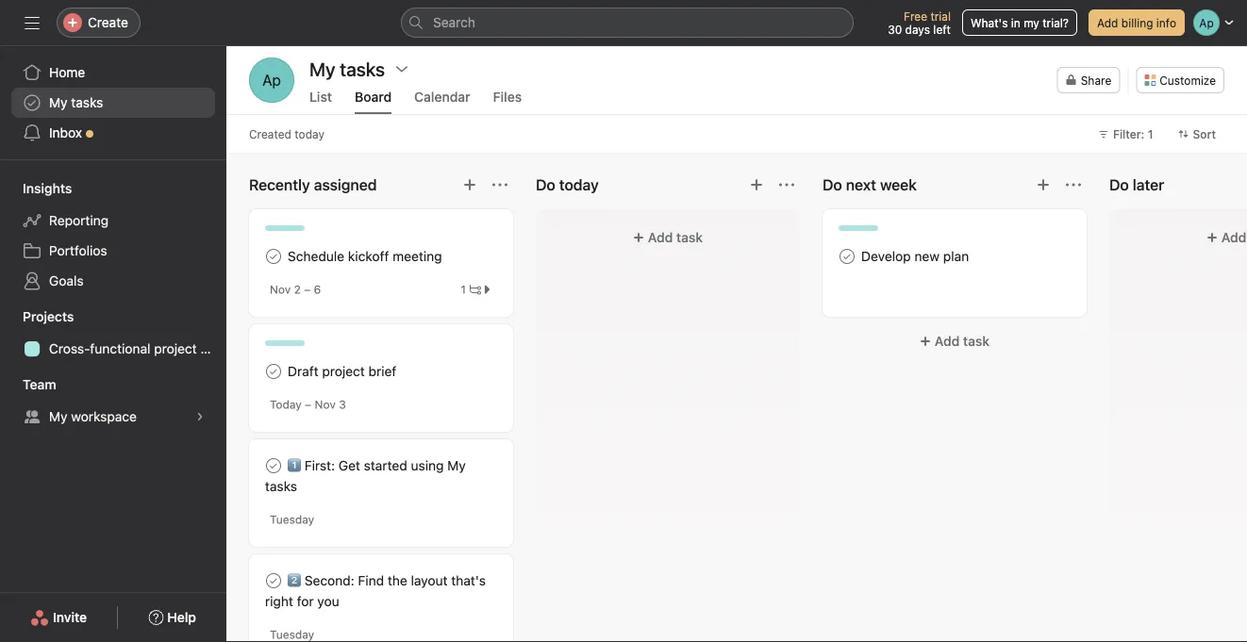 Task type: vqa. For each thing, say whether or not it's contained in the screenshot.
top effort
no



Task type: describe. For each thing, give the bounding box(es) containing it.
1 tuesday button from the top
[[270, 514, 314, 527]]

global element
[[0, 46, 227, 160]]

0 horizontal spatial task
[[677, 230, 703, 245]]

kickoff
[[348, 249, 389, 264]]

share button
[[1058, 67, 1121, 93]]

you
[[318, 594, 340, 610]]

workspace
[[71, 409, 137, 425]]

functional
[[90, 341, 151, 357]]

add billing info button
[[1089, 9, 1186, 36]]

what's in my trial?
[[971, 16, 1069, 29]]

insights button
[[0, 179, 72, 198]]

add task image for do next week
[[1036, 177, 1052, 193]]

get
[[339, 458, 361, 474]]

sort
[[1194, 127, 1217, 141]]

my tasks
[[49, 95, 103, 110]]

invite
[[53, 610, 87, 626]]

teams element
[[0, 368, 227, 436]]

1 horizontal spatial project
[[322, 364, 365, 379]]

1 horizontal spatial plan
[[944, 249, 970, 264]]

goals link
[[11, 266, 215, 296]]

right
[[265, 594, 293, 610]]

add 
[[1222, 230, 1248, 245]]

my tasks
[[310, 58, 385, 80]]

1 button
[[456, 280, 497, 299]]

add inside add billing info button
[[1098, 16, 1119, 29]]

completed image for 2️⃣ second: find the layout that's right for you
[[262, 570, 285, 593]]

completed checkbox for draft project brief
[[262, 361, 285, 383]]

trial?
[[1043, 16, 1069, 29]]

my for my tasks
[[49, 95, 68, 110]]

2️⃣ second: find the layout that's right for you
[[265, 573, 486, 610]]

search
[[433, 15, 476, 30]]

add task image for do today
[[750, 177, 765, 193]]

next week
[[847, 176, 917, 194]]

filter: 1 button
[[1090, 121, 1162, 147]]

what's in my trial? button
[[963, 9, 1078, 36]]

today
[[295, 127, 325, 141]]

0 vertical spatial project
[[154, 341, 197, 357]]

days
[[906, 23, 931, 36]]

tasks inside global element
[[71, 95, 103, 110]]

completed checkbox for develop new plan
[[836, 245, 859, 268]]

2️⃣
[[288, 573, 301, 589]]

what's
[[971, 16, 1009, 29]]

new
[[915, 249, 940, 264]]

customize button
[[1137, 67, 1225, 93]]

projects
[[23, 309, 74, 325]]

portfolios link
[[11, 236, 215, 266]]

my tasks link
[[11, 88, 215, 118]]

my inside 1️⃣ first: get started using my tasks
[[448, 458, 466, 474]]

cross-functional project plan link
[[11, 334, 226, 364]]

more section actions image for do next week
[[1067, 177, 1082, 193]]

started
[[364, 458, 408, 474]]

customize
[[1160, 74, 1217, 87]]

completed checkbox for 1️⃣ first: get started using my tasks
[[262, 455, 285, 478]]

more section actions image for recently assigned
[[493, 177, 508, 193]]

completed checkbox for 2️⃣ second: find the layout that's right for you
[[262, 570, 285, 593]]

insights element
[[0, 172, 227, 300]]

plan inside projects element
[[201, 341, 226, 357]]

completed image for schedule kickoff meeting
[[262, 245, 285, 268]]

see details, my workspace image
[[194, 412, 206, 423]]

files link
[[493, 89, 522, 114]]

search button
[[401, 8, 854, 38]]

team
[[23, 377, 56, 393]]

reporting
[[49, 213, 109, 228]]

cross-functional project plan
[[49, 341, 226, 357]]

create button
[[57, 8, 141, 38]]

left
[[934, 23, 951, 36]]

1 inside button
[[461, 283, 466, 296]]

info
[[1157, 16, 1177, 29]]

1 horizontal spatial nov
[[315, 398, 336, 412]]

calendar link
[[415, 89, 471, 114]]

1 tuesday from the top
[[270, 514, 314, 527]]

filter:
[[1114, 127, 1145, 141]]

insights
[[23, 181, 72, 196]]

sort button
[[1170, 121, 1225, 147]]

0 horizontal spatial add task
[[648, 230, 703, 245]]

do next week
[[823, 176, 917, 194]]

created today
[[249, 127, 325, 141]]

do
[[823, 176, 843, 194]]

2 tuesday button from the top
[[270, 629, 314, 642]]

1️⃣ first: get started using my tasks
[[265, 458, 466, 495]]

2
[[294, 283, 301, 296]]

draft
[[288, 364, 319, 379]]

schedule
[[288, 249, 345, 264]]

add task image
[[463, 177, 478, 193]]

draft project brief
[[288, 364, 397, 379]]

share
[[1081, 74, 1112, 87]]

created
[[249, 127, 292, 141]]

completed image for draft project brief
[[262, 361, 285, 383]]

schedule kickoff meeting
[[288, 249, 442, 264]]

my workspace
[[49, 409, 137, 425]]

1 vertical spatial task
[[964, 334, 990, 349]]

1 horizontal spatial add task
[[935, 334, 990, 349]]

2 tuesday from the top
[[270, 629, 314, 642]]

today – nov 3
[[270, 398, 346, 412]]

6
[[314, 283, 321, 296]]

develop new plan
[[862, 249, 970, 264]]



Task type: locate. For each thing, give the bounding box(es) containing it.
0 vertical spatial completed image
[[836, 245, 859, 268]]

calendar
[[415, 89, 471, 105]]

invite button
[[18, 601, 99, 635]]

that's
[[451, 573, 486, 589]]

add billing info
[[1098, 16, 1177, 29]]

2 vertical spatial completed image
[[262, 570, 285, 593]]

3 completed checkbox from the top
[[262, 570, 285, 593]]

1 vertical spatial nov
[[315, 398, 336, 412]]

free
[[904, 9, 928, 23]]

0 horizontal spatial completed checkbox
[[262, 455, 285, 478]]

tuesday down right
[[270, 629, 314, 642]]

list
[[310, 89, 332, 105]]

1 vertical spatial my
[[49, 409, 68, 425]]

1 completed image from the top
[[262, 245, 285, 268]]

files
[[493, 89, 522, 105]]

completed image
[[262, 245, 285, 268], [262, 361, 285, 383], [262, 570, 285, 593]]

0 vertical spatial task
[[677, 230, 703, 245]]

my down team
[[49, 409, 68, 425]]

more section actions image left do later
[[1067, 177, 1082, 193]]

develop
[[862, 249, 912, 264]]

brief
[[369, 364, 397, 379]]

completed checkbox up nov 2 – 6
[[262, 245, 285, 268]]

tuesday down 1️⃣
[[270, 514, 314, 527]]

0 vertical spatial tuesday
[[270, 514, 314, 527]]

my
[[1024, 16, 1040, 29]]

my for my workspace
[[49, 409, 68, 425]]

plan up see details, my workspace icon
[[201, 341, 226, 357]]

my inside the my workspace link
[[49, 409, 68, 425]]

projects element
[[0, 300, 227, 368]]

project up 3
[[322, 364, 365, 379]]

completed checkbox left "develop"
[[836, 245, 859, 268]]

1 vertical spatial add task
[[935, 334, 990, 349]]

1
[[1148, 127, 1154, 141], [461, 283, 466, 296]]

tasks down 1️⃣
[[265, 479, 297, 495]]

completed image left "develop"
[[836, 245, 859, 268]]

2 completed image from the top
[[262, 361, 285, 383]]

Completed checkbox
[[262, 245, 285, 268], [262, 361, 285, 383], [262, 570, 285, 593]]

1 vertical spatial completed checkbox
[[262, 361, 285, 383]]

2 vertical spatial completed checkbox
[[262, 570, 285, 593]]

1 horizontal spatial add task button
[[823, 325, 1087, 359]]

in
[[1012, 16, 1021, 29]]

0 vertical spatial completed checkbox
[[836, 245, 859, 268]]

completed image
[[836, 245, 859, 268], [262, 455, 285, 478]]

completed checkbox left "draft"
[[262, 361, 285, 383]]

do later
[[1110, 176, 1165, 194]]

– right 2
[[304, 283, 311, 296]]

nov left 3
[[315, 398, 336, 412]]

reporting link
[[11, 206, 215, 236]]

projects button
[[0, 308, 74, 327]]

the
[[388, 573, 408, 589]]

for
[[297, 594, 314, 610]]

board
[[355, 89, 392, 105]]

my inside my tasks link
[[49, 95, 68, 110]]

1 horizontal spatial 1
[[1148, 127, 1154, 141]]

project right functional
[[154, 341, 197, 357]]

add task image left the do
[[750, 177, 765, 193]]

more section actions image left the do
[[780, 177, 795, 193]]

search list box
[[401, 8, 854, 38]]

0 vertical spatial completed checkbox
[[262, 245, 285, 268]]

30
[[888, 23, 903, 36]]

1 horizontal spatial more section actions image
[[780, 177, 795, 193]]

0 vertical spatial completed image
[[262, 245, 285, 268]]

1 horizontal spatial completed checkbox
[[836, 245, 859, 268]]

today
[[270, 398, 302, 412]]

0 horizontal spatial add task button
[[547, 221, 789, 255]]

add button
[[1121, 221, 1248, 255]]

1 horizontal spatial completed image
[[836, 245, 859, 268]]

my workspace link
[[11, 402, 215, 432]]

2 horizontal spatial more section actions image
[[1067, 177, 1082, 193]]

plan right "new"
[[944, 249, 970, 264]]

completed checkbox for schedule kickoff meeting
[[262, 245, 285, 268]]

completed image for 1️⃣ first: get started using my tasks
[[262, 455, 285, 478]]

1 vertical spatial tasks
[[265, 479, 297, 495]]

meeting
[[393, 249, 442, 264]]

1 vertical spatial 1
[[461, 283, 466, 296]]

3
[[339, 398, 346, 412]]

completed image left "draft"
[[262, 361, 285, 383]]

nov 2 – 6
[[270, 283, 321, 296]]

goals
[[49, 273, 84, 289]]

task
[[677, 230, 703, 245], [964, 334, 990, 349]]

add task image left do later
[[1036, 177, 1052, 193]]

1 vertical spatial completed image
[[262, 455, 285, 478]]

first:
[[305, 458, 335, 474]]

tuesday button down 1️⃣
[[270, 514, 314, 527]]

ap button
[[249, 58, 295, 103]]

ap
[[262, 71, 281, 89]]

more section actions image right add task image
[[493, 177, 508, 193]]

1 inside "dropdown button"
[[1148, 127, 1154, 141]]

0 vertical spatial –
[[304, 283, 311, 296]]

more section actions image
[[493, 177, 508, 193], [780, 177, 795, 193], [1067, 177, 1082, 193]]

–
[[304, 283, 311, 296], [305, 398, 312, 412]]

3 completed image from the top
[[262, 570, 285, 593]]

1 vertical spatial –
[[305, 398, 312, 412]]

completed image left 1️⃣
[[262, 455, 285, 478]]

1 horizontal spatial tasks
[[265, 479, 297, 495]]

add task
[[648, 230, 703, 245], [935, 334, 990, 349]]

0 horizontal spatial 1
[[461, 283, 466, 296]]

0 horizontal spatial plan
[[201, 341, 226, 357]]

0 vertical spatial tasks
[[71, 95, 103, 110]]

inbox
[[49, 125, 82, 141]]

Completed checkbox
[[836, 245, 859, 268], [262, 455, 285, 478]]

hide sidebar image
[[25, 15, 40, 30]]

0 horizontal spatial add task image
[[750, 177, 765, 193]]

0 vertical spatial 1
[[1148, 127, 1154, 141]]

add task button
[[547, 221, 789, 255], [823, 325, 1087, 359]]

my
[[49, 95, 68, 110], [49, 409, 68, 425], [448, 458, 466, 474]]

using
[[411, 458, 444, 474]]

tuesday button down right
[[270, 629, 314, 642]]

my up inbox
[[49, 95, 68, 110]]

0 vertical spatial my
[[49, 95, 68, 110]]

help button
[[136, 601, 209, 635]]

1 vertical spatial completed checkbox
[[262, 455, 285, 478]]

show options image
[[395, 61, 410, 76]]

0 horizontal spatial completed image
[[262, 455, 285, 478]]

inbox link
[[11, 118, 215, 148]]

tuesday
[[270, 514, 314, 527], [270, 629, 314, 642]]

1 vertical spatial tuesday button
[[270, 629, 314, 642]]

0 vertical spatial add task button
[[547, 221, 789, 255]]

– right today
[[305, 398, 312, 412]]

1️⃣
[[288, 458, 301, 474]]

more section actions image for do today
[[780, 177, 795, 193]]

0 vertical spatial plan
[[944, 249, 970, 264]]

3 more section actions image from the left
[[1067, 177, 1082, 193]]

completed checkbox left 1️⃣
[[262, 455, 285, 478]]

completed checkbox left 2️⃣
[[262, 570, 285, 593]]

2 more section actions image from the left
[[780, 177, 795, 193]]

create
[[88, 15, 128, 30]]

trial
[[931, 9, 951, 23]]

1 vertical spatial plan
[[201, 341, 226, 357]]

0 vertical spatial tuesday button
[[270, 514, 314, 527]]

find
[[358, 573, 384, 589]]

1 horizontal spatial task
[[964, 334, 990, 349]]

1 completed checkbox from the top
[[262, 245, 285, 268]]

second:
[[305, 573, 355, 589]]

add task image
[[750, 177, 765, 193], [1036, 177, 1052, 193]]

list link
[[310, 89, 332, 114]]

1 vertical spatial project
[[322, 364, 365, 379]]

1 add task image from the left
[[750, 177, 765, 193]]

home
[[49, 65, 85, 80]]

completed image for develop new plan
[[836, 245, 859, 268]]

tasks inside 1️⃣ first: get started using my tasks
[[265, 479, 297, 495]]

team button
[[0, 376, 56, 395]]

1 more section actions image from the left
[[493, 177, 508, 193]]

1 vertical spatial add task button
[[823, 325, 1087, 359]]

add inside the add button
[[1222, 230, 1247, 245]]

0 horizontal spatial project
[[154, 341, 197, 357]]

tuesday button
[[270, 514, 314, 527], [270, 629, 314, 642]]

2 add task image from the left
[[1036, 177, 1052, 193]]

help
[[167, 610, 196, 626]]

cross-
[[49, 341, 90, 357]]

nov left 2
[[270, 283, 291, 296]]

2 completed checkbox from the top
[[262, 361, 285, 383]]

0 vertical spatial add task
[[648, 230, 703, 245]]

billing
[[1122, 16, 1154, 29]]

do today
[[536, 176, 599, 194]]

tasks down home
[[71, 95, 103, 110]]

completed image up nov 2 – 6
[[262, 245, 285, 268]]

0 horizontal spatial tasks
[[71, 95, 103, 110]]

1 vertical spatial completed image
[[262, 361, 285, 383]]

0 vertical spatial nov
[[270, 283, 291, 296]]

completed image left 2️⃣
[[262, 570, 285, 593]]

1 vertical spatial tuesday
[[270, 629, 314, 642]]

0 horizontal spatial more section actions image
[[493, 177, 508, 193]]

1 horizontal spatial add task image
[[1036, 177, 1052, 193]]

2 vertical spatial my
[[448, 458, 466, 474]]

0 horizontal spatial nov
[[270, 283, 291, 296]]

filter: 1
[[1114, 127, 1154, 141]]

my right using
[[448, 458, 466, 474]]

layout
[[411, 573, 448, 589]]



